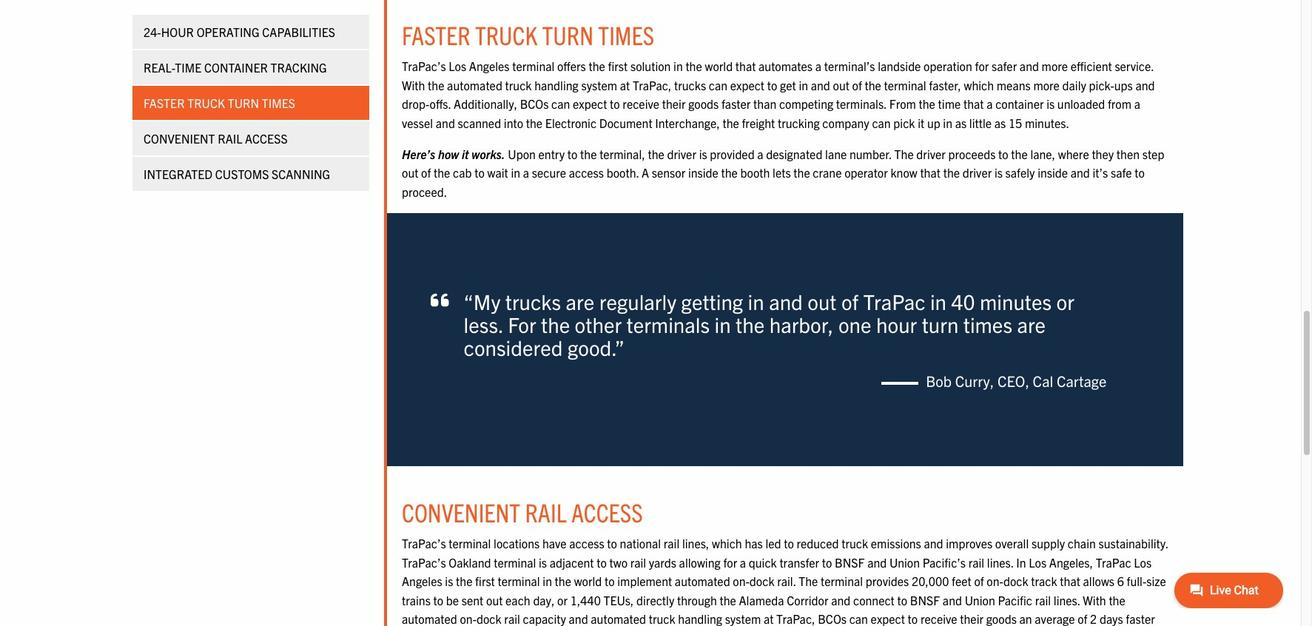 Task type: vqa. For each thing, say whether or not it's contained in the screenshot.
the an
yes



Task type: describe. For each thing, give the bounding box(es) containing it.
terminal down locations
[[494, 555, 536, 570]]

access inside trapac's terminal locations have access to national rail lines, which has led to reduced truck emissions and improves overall supply chain sustainability. trapac's oakland terminal is adjacent to two rail yards allowing for a quick transfer to bnsf and union pacific's rail lines. in los angeles, trapac los angeles is the first terminal in the world to implement automated on-dock rail. the terminal provides 20,000 feet of on-dock track that allows 6 full-size trains to be sent out each day, or 1,440 teus, directly through the alameda corridor and connect to bnsf and union pacific rail lines. with the automated on-dock rail capacity and automated truck handling system at trapac, bcos can expect to receive their goods an average of 2 days fa
[[570, 536, 605, 551]]

the right through
[[720, 593, 737, 608]]

0 vertical spatial access
[[245, 131, 288, 146]]

getting
[[682, 288, 744, 315]]

container
[[204, 60, 268, 75]]

0 horizontal spatial on-
[[460, 612, 477, 626]]

receive inside trapac's terminal locations have access to national rail lines, which has led to reduced truck emissions and improves overall supply chain sustainability. trapac's oakland terminal is adjacent to two rail yards allowing for a quick transfer to bnsf and union pacific's rail lines. in los angeles, trapac los angeles is the first terminal in the world to implement automated on-dock rail. the terminal provides 20,000 feet of on-dock track that allows 6 full-size trains to be sent out each day, or 1,440 teus, directly through the alameda corridor and connect to bnsf and union pacific rail lines. with the automated on-dock rail capacity and automated truck handling system at trapac, bcos can expect to receive their goods an average of 2 days fa
[[921, 612, 958, 626]]

1 vertical spatial union
[[965, 593, 996, 608]]

and up competing
[[811, 78, 831, 92]]

safer
[[992, 59, 1018, 73]]

offers
[[558, 59, 586, 73]]

interchange,
[[656, 115, 720, 130]]

0 horizontal spatial faster
[[144, 96, 185, 110]]

0 horizontal spatial truck
[[188, 96, 225, 110]]

step
[[1143, 146, 1165, 161]]

minutes.
[[1026, 115, 1070, 130]]

the right lets on the right top of page
[[794, 165, 811, 180]]

capabilities
[[262, 24, 335, 39]]

at inside trapac's terminal locations have access to national rail lines, which has led to reduced truck emissions and improves overall supply chain sustainability. trapac's oakland terminal is adjacent to two rail yards allowing for a quick transfer to bnsf and union pacific's rail lines. in los angeles, trapac los angeles is the first terminal in the world to implement automated on-dock rail. the terminal provides 20,000 feet of on-dock track that allows 6 full-size trains to be sent out each day, or 1,440 teus, directly through the alameda corridor and connect to bnsf and union pacific rail lines. with the automated on-dock rail capacity and automated truck handling system at trapac, bcos can expect to receive their goods an average of 2 days fa
[[764, 612, 774, 626]]

and up pacific's
[[925, 536, 944, 551]]

operator
[[845, 165, 888, 180]]

to down two
[[605, 574, 615, 589]]

world inside trapac's los angeles terminal offers the first solution in the world that automates a terminal's landside operation for safer and more efficient service. with the automated truck handling system at trapac, trucks can expect to get in and out of the terminal faster, which means more daily pick-ups and drop-offs. additionally, bcos can expect to receive their goods faster than competing terminals. from the time that a container is unloaded from a vessel and scanned into the electronic document interchange, the freight trucking company can pick it up in as little as 15 minutes.
[[705, 59, 733, 73]]

and left connect
[[832, 593, 851, 608]]

chain
[[1068, 536, 1097, 551]]

15
[[1009, 115, 1023, 130]]

solid image
[[431, 290, 449, 311]]

landside
[[878, 59, 921, 73]]

means
[[997, 78, 1031, 92]]

first inside trapac's terminal locations have access to national rail lines, which has led to reduced truck emissions and improves overall supply chain sustainability. trapac's oakland terminal is adjacent to two rail yards allowing for a quick transfer to bnsf and union pacific's rail lines. in los angeles, trapac los angeles is the first terminal in the world to implement automated on-dock rail. the terminal provides 20,000 feet of on-dock track that allows 6 full-size trains to be sent out each day, or 1,440 teus, directly through the alameda corridor and connect to bnsf and union pacific rail lines. with the automated on-dock rail capacity and automated truck handling system at trapac, bcos can expect to receive their goods an average of 2 days fa
[[475, 574, 495, 589]]

"my
[[464, 288, 501, 315]]

and down 1,440 in the bottom left of the page
[[569, 612, 588, 626]]

1 horizontal spatial faster
[[402, 19, 471, 50]]

trapac's for with
[[402, 59, 446, 73]]

rail up yards
[[664, 536, 680, 551]]

the down the how
[[434, 165, 451, 180]]

to down 20,000 on the right bottom of the page
[[908, 612, 918, 626]]

convenient rail access link
[[133, 121, 370, 156]]

handling inside trapac's terminal locations have access to national rail lines, which has led to reduced truck emissions and improves overall supply chain sustainability. trapac's oakland terminal is adjacent to two rail yards allowing for a quick transfer to bnsf and union pacific's rail lines. in los angeles, trapac los angeles is the first terminal in the world to implement automated on-dock rail. the terminal provides 20,000 feet of on-dock track that allows 6 full-size trains to be sent out each day, or 1,440 teus, directly through the alameda corridor and connect to bnsf and union pacific rail lines. with the automated on-dock rail capacity and automated truck handling system at trapac, bcos can expect to receive their goods an average of 2 days fa
[[679, 612, 723, 626]]

the down the proceeds
[[944, 165, 960, 180]]

improves
[[947, 536, 993, 551]]

lets
[[773, 165, 791, 180]]

in right terminals
[[715, 311, 731, 337]]

upon entry to the terminal, the driver is provided a designated lane number. the driver proceeds to the lane, where they then step out of the cab to wait in a secure access booth. a sensor inside the booth lets the crane operator know that the driver is safely inside and it's safe to proceed.
[[402, 146, 1165, 199]]

to right the safe
[[1135, 165, 1145, 180]]

into
[[504, 115, 524, 130]]

bcos inside trapac's los angeles terminal offers the first solution in the world that automates a terminal's landside operation for safer and more efficient service. with the automated truck handling system at trapac, trucks can expect to get in and out of the terminal faster, which means more daily pick-ups and drop-offs. additionally, bcos can expect to receive their goods faster than competing terminals. from the time that a container is unloaded from a vessel and scanned into the electronic document interchange, the freight trucking company can pick it up in as little as 15 minutes.
[[520, 97, 549, 111]]

operating
[[197, 24, 260, 39]]

the right offers
[[589, 59, 606, 73]]

reduced
[[797, 536, 839, 551]]

can up electronic
[[552, 97, 570, 111]]

and up means
[[1020, 59, 1040, 73]]

the down adjacent
[[555, 574, 572, 589]]

the left terminal,
[[581, 146, 597, 161]]

sustainability.
[[1099, 536, 1169, 551]]

in right solution at the top of the page
[[674, 59, 683, 73]]

booth.
[[607, 165, 639, 180]]

a inside trapac's terminal locations have access to national rail lines, which has led to reduced truck emissions and improves overall supply chain sustainability. trapac's oakland terminal is adjacent to two rail yards allowing for a quick transfer to bnsf and union pacific's rail lines. in los angeles, trapac los angeles is the first terminal in the world to implement automated on-dock rail. the terminal provides 20,000 feet of on-dock track that allows 6 full-size trains to be sent out each day, or 1,440 teus, directly through the alameda corridor and connect to bnsf and union pacific rail lines. with the automated on-dock rail capacity and automated truck handling system at trapac, bcos can expect to receive their goods an average of 2 days fa
[[740, 555, 747, 570]]

automated down allowing
[[675, 574, 731, 589]]

teus,
[[604, 593, 634, 608]]

to left two
[[597, 555, 607, 570]]

an
[[1020, 612, 1033, 626]]

which inside trapac's terminal locations have access to national rail lines, which has led to reduced truck emissions and improves overall supply chain sustainability. trapac's oakland terminal is adjacent to two rail yards allowing for a quick transfer to bnsf and union pacific's rail lines. in los angeles, trapac los angeles is the first terminal in the world to implement automated on-dock rail. the terminal provides 20,000 feet of on-dock track that allows 6 full-size trains to be sent out each day, or 1,440 teus, directly through the alameda corridor and connect to bnsf and union pacific rail lines. with the automated on-dock rail capacity and automated truck handling system at trapac, bcos can expect to receive their goods an average of 2 days fa
[[712, 536, 743, 551]]

1 horizontal spatial rail
[[525, 496, 567, 528]]

day,
[[533, 593, 555, 608]]

1 vertical spatial convenient rail access
[[402, 496, 643, 528]]

and down offs.
[[436, 115, 455, 130]]

is inside trapac's los angeles terminal offers the first solution in the world that automates a terminal's landside operation for safer and more efficient service. with the automated truck handling system at trapac, trucks can expect to get in and out of the terminal faster, which means more daily pick-ups and drop-offs. additionally, bcos can expect to receive their goods faster than competing terminals. from the time that a container is unloaded from a vessel and scanned into the electronic document interchange, the freight trucking company can pick it up in as little as 15 minutes.
[[1047, 97, 1055, 111]]

scanning
[[272, 167, 330, 181]]

tracking
[[271, 60, 327, 75]]

led
[[766, 536, 782, 551]]

out inside upon entry to the terminal, the driver is provided a designated lane number. the driver proceeds to the lane, where they then step out of the cab to wait in a secure access booth. a sensor inside the booth lets the crane operator know that the driver is safely inside and it's safe to proceed.
[[402, 165, 419, 180]]

additionally,
[[454, 97, 518, 111]]

1 vertical spatial lines.
[[1054, 593, 1081, 608]]

0 horizontal spatial bnsf
[[835, 555, 865, 570]]

bob curry, ceo, cal cartage
[[927, 372, 1107, 390]]

the down provided
[[722, 165, 738, 180]]

that inside upon entry to the terminal, the driver is provided a designated lane number. the driver proceeds to the lane, where they then step out of the cab to wait in a secure access booth. a sensor inside the booth lets the crane operator know that the driver is safely inside and it's safe to proceed.
[[921, 165, 941, 180]]

that up little
[[964, 97, 984, 111]]

which inside trapac's los angeles terminal offers the first solution in the world that automates a terminal's landside operation for safer and more efficient service. with the automated truck handling system at trapac, trucks can expect to get in and out of the terminal faster, which means more daily pick-ups and drop-offs. additionally, bcos can expect to receive their goods faster than competing terminals. from the time that a container is unloaded from a vessel and scanned into the electronic document interchange, the freight trucking company can pick it up in as little as 15 minutes.
[[964, 78, 995, 92]]

1 vertical spatial truck
[[842, 536, 869, 551]]

to down reduced
[[823, 555, 833, 570]]

terminal up "oakland"
[[449, 536, 491, 551]]

to left be
[[434, 593, 444, 608]]

pick
[[894, 115, 916, 130]]

0 horizontal spatial convenient
[[144, 131, 215, 146]]

truck inside trapac's los angeles terminal offers the first solution in the world that automates a terminal's landside operation for safer and more efficient service. with the automated truck handling system at trapac, trucks can expect to get in and out of the terminal faster, which means more daily pick-ups and drop-offs. additionally, bcos can expect to receive their goods faster than competing terminals. from the time that a container is unloaded from a vessel and scanned into the electronic document interchange, the freight trucking company can pick it up in as little as 15 minutes.
[[505, 78, 532, 92]]

real-
[[144, 60, 175, 75]]

electronic
[[546, 115, 597, 130]]

they
[[1093, 146, 1115, 161]]

where
[[1059, 146, 1090, 161]]

daily
[[1063, 78, 1087, 92]]

real-time container tracking link
[[133, 50, 370, 84]]

in right the 'up'
[[944, 115, 953, 130]]

lane,
[[1031, 146, 1056, 161]]

0 horizontal spatial turn
[[228, 96, 259, 110]]

oakland
[[449, 555, 491, 570]]

a down the upon
[[523, 165, 529, 180]]

in inside upon entry to the terminal, the driver is provided a designated lane number. the driver proceeds to the lane, where they then step out of the cab to wait in a secure access booth. a sensor inside the booth lets the crane operator know that the driver is safely inside and it's safe to proceed.
[[511, 165, 521, 180]]

terminal up each
[[498, 574, 540, 589]]

1 vertical spatial times
[[262, 96, 295, 110]]

2 horizontal spatial on-
[[987, 574, 1004, 589]]

and up the provides
[[868, 555, 887, 570]]

a up little
[[987, 97, 993, 111]]

entry
[[539, 146, 565, 161]]

of inside upon entry to the terminal, the driver is provided a designated lane number. the driver proceeds to the lane, where they then step out of the cab to wait in a secure access booth. a sensor inside the booth lets the crane operator know that the driver is safely inside and it's safe to proceed.
[[421, 165, 431, 180]]

to up document at the top of the page
[[610, 97, 620, 111]]

to down the provides
[[898, 593, 908, 608]]

of right feet
[[975, 574, 985, 589]]

allows
[[1084, 574, 1115, 589]]

angeles inside trapac's terminal locations have access to national rail lines, which has led to reduced truck emissions and improves overall supply chain sustainability. trapac's oakland terminal is adjacent to two rail yards allowing for a quick transfer to bnsf and union pacific's rail lines. in los angeles, trapac los angeles is the first terminal in the world to implement automated on-dock rail. the terminal provides 20,000 feet of on-dock track that allows 6 full-size trains to be sent out each day, or 1,440 teus, directly through the alameda corridor and connect to bnsf and union pacific rail lines. with the automated on-dock rail capacity and automated truck handling system at trapac, bcos can expect to receive their goods an average of 2 days fa
[[402, 574, 443, 589]]

scanned
[[458, 115, 501, 130]]

of left 2
[[1078, 612, 1088, 626]]

in inside trapac's terminal locations have access to national rail lines, which has led to reduced truck emissions and improves overall supply chain sustainability. trapac's oakland terminal is adjacent to two rail yards allowing for a quick transfer to bnsf and union pacific's rail lines. in los angeles, trapac los angeles is the first terminal in the world to implement automated on-dock rail. the terminal provides 20,000 feet of on-dock track that allows 6 full-size trains to be sent out each day, or 1,440 teus, directly through the alameda corridor and connect to bnsf and union pacific rail lines. with the automated on-dock rail capacity and automated truck handling system at trapac, bcos can expect to receive their goods an average of 2 days fa
[[543, 574, 552, 589]]

2 horizontal spatial driver
[[963, 165, 992, 180]]

0 horizontal spatial convenient rail access
[[144, 131, 288, 146]]

terminal up from
[[885, 78, 927, 92]]

service.
[[1115, 59, 1155, 73]]

trapac, inside trapac's los angeles terminal offers the first solution in the world that automates a terminal's landside operation for safer and more efficient service. with the automated truck handling system at trapac, trucks can expect to get in and out of the terminal faster, which means more daily pick-ups and drop-offs. additionally, bcos can expect to receive their goods faster than competing terminals. from the time that a container is unloaded from a vessel and scanned into the electronic document interchange, the freight trucking company can pick it up in as little as 15 minutes.
[[633, 78, 672, 92]]

company
[[823, 115, 870, 130]]

1 horizontal spatial truck
[[475, 19, 538, 50]]

here's
[[402, 146, 436, 161]]

with inside trapac's los angeles terminal offers the first solution in the world that automates a terminal's landside operation for safer and more efficient service. with the automated truck handling system at trapac, trucks can expect to get in and out of the terminal faster, which means more daily pick-ups and drop-offs. additionally, bcos can expect to receive their goods faster than competing terminals. from the time that a container is unloaded from a vessel and scanned into the electronic document interchange, the freight trucking company can pick it up in as little as 15 minutes.
[[402, 78, 425, 92]]

is down have
[[539, 555, 547, 570]]

1 horizontal spatial on-
[[733, 574, 750, 589]]

1 vertical spatial it
[[462, 146, 469, 161]]

0 vertical spatial expect
[[731, 78, 765, 92]]

to right led
[[784, 536, 794, 551]]

for inside trapac's terminal locations have access to national rail lines, which has led to reduced truck emissions and improves overall supply chain sustainability. trapac's oakland terminal is adjacent to two rail yards allowing for a quick transfer to bnsf and union pacific's rail lines. in los angeles, trapac los angeles is the first terminal in the world to implement automated on-dock rail. the terminal provides 20,000 feet of on-dock track that allows 6 full-size trains to be sent out each day, or 1,440 teus, directly through the alameda corridor and connect to bnsf and union pacific rail lines. with the automated on-dock rail capacity and automated truck handling system at trapac, bcos can expect to receive their goods an average of 2 days fa
[[724, 555, 738, 570]]

or inside trapac's terminal locations have access to national rail lines, which has led to reduced truck emissions and improves overall supply chain sustainability. trapac's oakland terminal is adjacent to two rail yards allowing for a quick transfer to bnsf and union pacific's rail lines. in los angeles, trapac los angeles is the first terminal in the world to implement automated on-dock rail. the terminal provides 20,000 feet of on-dock track that allows 6 full-size trains to be sent out each day, or 1,440 teus, directly through the alameda corridor and connect to bnsf and union pacific rail lines. with the automated on-dock rail capacity and automated truck handling system at trapac, bcos can expect to receive their goods an average of 2 days fa
[[558, 593, 568, 608]]

hour
[[877, 311, 918, 337]]

in left 40
[[931, 288, 947, 315]]

it inside trapac's los angeles terminal offers the first solution in the world that automates a terminal's landside operation for safer and more efficient service. with the automated truck handling system at trapac, trucks can expect to get in and out of the terminal faster, which means more daily pick-ups and drop-offs. additionally, bcos can expect to receive their goods faster than competing terminals. from the time that a container is unloaded from a vessel and scanned into the electronic document interchange, the freight trucking company can pick it up in as little as 15 minutes.
[[918, 115, 925, 130]]

one
[[839, 311, 872, 337]]

the up offs.
[[428, 78, 445, 92]]

minutes
[[980, 288, 1052, 315]]

0 horizontal spatial union
[[890, 555, 920, 570]]

for inside trapac's los angeles terminal offers the first solution in the world that automates a terminal's landside operation for safer and more efficient service. with the automated truck handling system at trapac, trucks can expect to get in and out of the terminal faster, which means more daily pick-ups and drop-offs. additionally, bcos can expect to receive their goods faster than competing terminals. from the time that a container is unloaded from a vessel and scanned into the electronic document interchange, the freight trucking company can pick it up in as little as 15 minutes.
[[976, 59, 990, 73]]

to right the cab
[[475, 165, 485, 180]]

2
[[1091, 612, 1098, 626]]

1 vertical spatial faster truck turn times
[[144, 96, 295, 110]]

2 as from the left
[[995, 115, 1007, 130]]

document
[[600, 115, 653, 130]]

alameda
[[739, 593, 785, 608]]

to up two
[[607, 536, 618, 551]]

competing
[[780, 97, 834, 111]]

"my trucks are regularly getting in and out of trapac in 40 minutes or less. for the other terminals in the harbor, one hour turn times are considered good."
[[464, 288, 1075, 360]]

number.
[[850, 146, 892, 161]]

1 vertical spatial bnsf
[[911, 593, 941, 608]]

trucks inside trapac's los angeles terminal offers the first solution in the world that automates a terminal's landside operation for safer and more efficient service. with the automated truck handling system at trapac, trucks can expect to get in and out of the terminal faster, which means more daily pick-ups and drop-offs. additionally, bcos can expect to receive their goods faster than competing terminals. from the time that a container is unloaded from a vessel and scanned into the electronic document interchange, the freight trucking company can pick it up in as little as 15 minutes.
[[675, 78, 707, 92]]

2 vertical spatial truck
[[649, 612, 676, 626]]

to right entry
[[568, 146, 578, 161]]

unloaded
[[1058, 97, 1106, 111]]

trains
[[402, 593, 431, 608]]

system inside trapac's los angeles terminal offers the first solution in the world that automates a terminal's landside operation for safer and more efficient service. with the automated truck handling system at trapac, trucks can expect to get in and out of the terminal faster, which means more daily pick-ups and drop-offs. additionally, bcos can expect to receive their goods faster than competing terminals. from the time that a container is unloaded from a vessel and scanned into the electronic document interchange, the freight trucking company can pick it up in as little as 15 minutes.
[[582, 78, 618, 92]]

access inside upon entry to the terminal, the driver is provided a designated lane number. the driver proceeds to the lane, where they then step out of the cab to wait in a secure access booth. a sensor inside the booth lets the crane operator know that the driver is safely inside and it's safe to proceed.
[[569, 165, 604, 180]]

crane
[[813, 165, 842, 180]]

faster truck turn times link
[[133, 86, 370, 120]]

1 horizontal spatial driver
[[917, 146, 946, 161]]

bcos inside trapac's terminal locations have access to national rail lines, which has led to reduced truck emissions and improves overall supply chain sustainability. trapac's oakland terminal is adjacent to two rail yards allowing for a quick transfer to bnsf and union pacific's rail lines. in los angeles, trapac los angeles is the first terminal in the world to implement automated on-dock rail. the terminal provides 20,000 feet of on-dock track that allows 6 full-size trains to be sent out each day, or 1,440 teus, directly through the alameda corridor and connect to bnsf and union pacific rail lines. with the automated on-dock rail capacity and automated truck handling system at trapac, bcos can expect to receive their goods an average of 2 days fa
[[818, 612, 847, 626]]

the right for
[[541, 311, 570, 337]]

the up terminals. at the top of the page
[[865, 78, 882, 92]]

hour
[[161, 24, 194, 39]]

goods inside trapac's los angeles terminal offers the first solution in the world that automates a terminal's landside operation for safer and more efficient service. with the automated truck handling system at trapac, trucks can expect to get in and out of the terminal faster, which means more daily pick-ups and drop-offs. additionally, bcos can expect to receive their goods faster than competing terminals. from the time that a container is unloaded from a vessel and scanned into the electronic document interchange, the freight trucking company can pick it up in as little as 15 minutes.
[[689, 97, 719, 111]]

have
[[543, 536, 567, 551]]

terminal's
[[825, 59, 876, 73]]

the up the 'up'
[[919, 97, 936, 111]]

24-hour operating capabilities link
[[133, 15, 370, 49]]

rail down each
[[505, 612, 520, 626]]

regularly
[[600, 288, 677, 315]]

1 vertical spatial convenient
[[402, 496, 521, 528]]

and inside upon entry to the terminal, the driver is provided a designated lane number. the driver proceeds to the lane, where they then step out of the cab to wait in a secure access booth. a sensor inside the booth lets the crane operator know that the driver is safely inside and it's safe to proceed.
[[1071, 165, 1091, 180]]

the up safely
[[1012, 146, 1028, 161]]

the inside upon entry to the terminal, the driver is provided a designated lane number. the driver proceeds to the lane, where they then step out of the cab to wait in a secure access booth. a sensor inside the booth lets the crane operator know that the driver is safely inside and it's safe to proceed.
[[895, 146, 914, 161]]

the right into on the top left
[[526, 115, 543, 130]]

the right solution at the top of the page
[[686, 59, 703, 73]]

trapac, inside trapac's terminal locations have access to national rail lines, which has led to reduced truck emissions and improves overall supply chain sustainability. trapac's oakland terminal is adjacent to two rail yards allowing for a quick transfer to bnsf and union pacific's rail lines. in los angeles, trapac los angeles is the first terminal in the world to implement automated on-dock rail. the terminal provides 20,000 feet of on-dock track that allows 6 full-size trains to be sent out each day, or 1,440 teus, directly through the alameda corridor and connect to bnsf and union pacific rail lines. with the automated on-dock rail capacity and automated truck handling system at trapac, bcos can expect to receive their goods an average of 2 days fa
[[777, 612, 816, 626]]

allowing
[[679, 555, 721, 570]]

world inside trapac's terminal locations have access to national rail lines, which has led to reduced truck emissions and improves overall supply chain sustainability. trapac's oakland terminal is adjacent to two rail yards allowing for a quick transfer to bnsf and union pacific's rail lines. in los angeles, trapac los angeles is the first terminal in the world to implement automated on-dock rail. the terminal provides 20,000 feet of on-dock track that allows 6 full-size trains to be sent out each day, or 1,440 teus, directly through the alameda corridor and connect to bnsf and union pacific rail lines. with the automated on-dock rail capacity and automated truck handling system at trapac, bcos can expect to receive their goods an average of 2 days fa
[[574, 574, 602, 589]]

feet
[[952, 574, 972, 589]]

rail down national
[[631, 555, 647, 570]]

out inside trapac's terminal locations have access to national rail lines, which has led to reduced truck emissions and improves overall supply chain sustainability. trapac's oakland terminal is adjacent to two rail yards allowing for a quick transfer to bnsf and union pacific's rail lines. in los angeles, trapac los angeles is the first terminal in the world to implement automated on-dock rail. the terminal provides 20,000 feet of on-dock track that allows 6 full-size trains to be sent out each day, or 1,440 teus, directly through the alameda corridor and connect to bnsf and union pacific rail lines. with the automated on-dock rail capacity and automated truck handling system at trapac, bcos can expect to receive their goods an average of 2 days fa
[[486, 593, 503, 608]]

pacific's
[[923, 555, 966, 570]]

vessel
[[402, 115, 433, 130]]

the down "oakland"
[[456, 574, 473, 589]]

to up safely
[[999, 146, 1009, 161]]

2 horizontal spatial dock
[[1004, 574, 1029, 589]]

automated down 'teus,'
[[591, 612, 647, 626]]

through
[[678, 593, 717, 608]]



Task type: locate. For each thing, give the bounding box(es) containing it.
their inside trapac's los angeles terminal offers the first solution in the world that automates a terminal's landside operation for safer and more efficient service. with the automated truck handling system at trapac, trucks can expect to get in and out of the terminal faster, which means more daily pick-ups and drop-offs. additionally, bcos can expect to receive their goods faster than competing terminals. from the time that a container is unloaded from a vessel and scanned into the electronic document interchange, the freight trucking company can pick it up in as little as 15 minutes.
[[663, 97, 686, 111]]

0 horizontal spatial access
[[245, 131, 288, 146]]

terminals
[[627, 311, 710, 337]]

angeles inside trapac's los angeles terminal offers the first solution in the world that automates a terminal's landside operation for safer and more efficient service. with the automated truck handling system at trapac, trucks can expect to get in and out of the terminal faster, which means more daily pick-ups and drop-offs. additionally, bcos can expect to receive their goods faster than competing terminals. from the time that a container is unloaded from a vessel and scanned into the electronic document interchange, the freight trucking company can pick it up in as little as 15 minutes.
[[469, 59, 510, 73]]

harbor,
[[770, 311, 834, 337]]

trapac's inside trapac's los angeles terminal offers the first solution in the world that automates a terminal's landside operation for safer and more efficient service. with the automated truck handling system at trapac, trucks can expect to get in and out of the terminal faster, which means more daily pick-ups and drop-offs. additionally, bcos can expect to receive their goods faster than competing terminals. from the time that a container is unloaded from a vessel and scanned into the electronic document interchange, the freight trucking company can pick it up in as little as 15 minutes.
[[402, 59, 446, 73]]

1 horizontal spatial for
[[976, 59, 990, 73]]

receive inside trapac's los angeles terminal offers the first solution in the world that automates a terminal's landside operation for safer and more efficient service. with the automated truck handling system at trapac, trucks can expect to get in and out of the terminal faster, which means more daily pick-ups and drop-offs. additionally, bcos can expect to receive their goods faster than competing terminals. from the time that a container is unloaded from a vessel and scanned into the electronic document interchange, the freight trucking company can pick it up in as little as 15 minutes.
[[623, 97, 660, 111]]

provided
[[710, 146, 755, 161]]

0 horizontal spatial at
[[620, 78, 630, 92]]

drop-
[[402, 97, 430, 111]]

0 horizontal spatial world
[[574, 574, 602, 589]]

world up 1,440 in the bottom left of the page
[[574, 574, 602, 589]]

0 horizontal spatial expect
[[573, 97, 608, 111]]

less.
[[464, 311, 503, 337]]

expect inside trapac's terminal locations have access to national rail lines, which has led to reduced truck emissions and improves overall supply chain sustainability. trapac's oakland terminal is adjacent to two rail yards allowing for a quick transfer to bnsf and union pacific's rail lines. in los angeles, trapac los angeles is the first terminal in the world to implement automated on-dock rail. the terminal provides 20,000 feet of on-dock track that allows 6 full-size trains to be sent out each day, or 1,440 teus, directly through the alameda corridor and connect to bnsf and union pacific rail lines. with the automated on-dock rail capacity and automated truck handling system at trapac, bcos can expect to receive their goods an average of 2 days fa
[[871, 612, 906, 626]]

1 horizontal spatial dock
[[750, 574, 775, 589]]

for right allowing
[[724, 555, 738, 570]]

1 horizontal spatial are
[[1018, 311, 1046, 337]]

2 trapac's from the top
[[402, 536, 446, 551]]

angeles,
[[1050, 555, 1094, 570]]

truck
[[505, 78, 532, 92], [842, 536, 869, 551], [649, 612, 676, 626]]

0 horizontal spatial rail
[[218, 131, 242, 146]]

1 horizontal spatial trapac
[[1096, 555, 1132, 570]]

out left one
[[808, 288, 837, 315]]

container
[[996, 97, 1044, 111]]

more left daily
[[1034, 78, 1060, 92]]

of
[[853, 78, 863, 92], [421, 165, 431, 180], [842, 288, 859, 315], [975, 574, 985, 589], [1078, 612, 1088, 626]]

full-
[[1127, 574, 1147, 589]]

the down 6
[[1110, 593, 1126, 608]]

integrated
[[144, 167, 213, 181]]

0 horizontal spatial bcos
[[520, 97, 549, 111]]

0 horizontal spatial first
[[475, 574, 495, 589]]

1 horizontal spatial as
[[995, 115, 1007, 130]]

0 horizontal spatial handling
[[535, 78, 579, 92]]

driver down the proceeds
[[963, 165, 992, 180]]

can up the faster
[[709, 78, 728, 92]]

handling down offers
[[535, 78, 579, 92]]

1 vertical spatial at
[[764, 612, 774, 626]]

to
[[768, 78, 778, 92], [610, 97, 620, 111], [568, 146, 578, 161], [999, 146, 1009, 161], [475, 165, 485, 180], [1135, 165, 1145, 180], [607, 536, 618, 551], [784, 536, 794, 551], [597, 555, 607, 570], [823, 555, 833, 570], [605, 574, 615, 589], [434, 593, 444, 608], [898, 593, 908, 608], [908, 612, 918, 626]]

0 vertical spatial trapac's
[[402, 59, 446, 73]]

1 vertical spatial receive
[[921, 612, 958, 626]]

1 horizontal spatial convenient
[[402, 496, 521, 528]]

1 horizontal spatial it
[[918, 115, 925, 130]]

dock up the alameda
[[750, 574, 775, 589]]

bcos up into on the top left
[[520, 97, 549, 111]]

0 horizontal spatial lines.
[[988, 555, 1014, 570]]

trapac's terminal locations have access to national rail lines, which has led to reduced truck emissions and improves overall supply chain sustainability. trapac's oakland terminal is adjacent to two rail yards allowing for a quick transfer to bnsf and union pacific's rail lines. in los angeles, trapac los angeles is the first terminal in the world to implement automated on-dock rail. the terminal provides 20,000 feet of on-dock track that allows 6 full-size trains to be sent out each day, or 1,440 teus, directly through the alameda corridor and connect to bnsf and union pacific rail lines. with the automated on-dock rail capacity and automated truck handling system at trapac, bcos can expect to receive their goods an average of 2 days fa
[[402, 536, 1169, 626]]

0 vertical spatial access
[[569, 165, 604, 180]]

0 horizontal spatial inside
[[689, 165, 719, 180]]

1 vertical spatial which
[[712, 536, 743, 551]]

pacific
[[998, 593, 1033, 608]]

0 vertical spatial their
[[663, 97, 686, 111]]

to left "get"
[[768, 78, 778, 92]]

the inside trapac's terminal locations have access to national rail lines, which has led to reduced truck emissions and improves overall supply chain sustainability. trapac's oakland terminal is adjacent to two rail yards allowing for a quick transfer to bnsf and union pacific's rail lines. in los angeles, trapac los angeles is the first terminal in the world to implement automated on-dock rail. the terminal provides 20,000 feet of on-dock track that allows 6 full-size trains to be sent out each day, or 1,440 teus, directly through the alameda corridor and connect to bnsf and union pacific rail lines. with the automated on-dock rail capacity and automated truck handling system at trapac, bcos can expect to receive their goods an average of 2 days fa
[[799, 574, 818, 589]]

1 vertical spatial handling
[[679, 612, 723, 626]]

capacity
[[523, 612, 566, 626]]

can inside trapac's terminal locations have access to national rail lines, which has led to reduced truck emissions and improves overall supply chain sustainability. trapac's oakland terminal is adjacent to two rail yards allowing for a quick transfer to bnsf and union pacific's rail lines. in los angeles, trapac los angeles is the first terminal in the world to implement automated on-dock rail. the terminal provides 20,000 feet of on-dock track that allows 6 full-size trains to be sent out each day, or 1,440 teus, directly through the alameda corridor and connect to bnsf and union pacific rail lines. with the automated on-dock rail capacity and automated truck handling system at trapac, bcos can expect to receive their goods an average of 2 days fa
[[850, 612, 869, 626]]

1 horizontal spatial the
[[895, 146, 914, 161]]

1 vertical spatial angeles
[[402, 574, 443, 589]]

it right the how
[[462, 146, 469, 161]]

0 vertical spatial convenient
[[144, 131, 215, 146]]

here's how it works.
[[402, 146, 505, 161]]

average
[[1035, 612, 1076, 626]]

the
[[589, 59, 606, 73], [686, 59, 703, 73], [428, 78, 445, 92], [865, 78, 882, 92], [919, 97, 936, 111], [526, 115, 543, 130], [723, 115, 740, 130], [581, 146, 597, 161], [648, 146, 665, 161], [1012, 146, 1028, 161], [434, 165, 451, 180], [722, 165, 738, 180], [794, 165, 811, 180], [944, 165, 960, 180], [541, 311, 570, 337], [736, 311, 765, 337], [456, 574, 473, 589], [555, 574, 572, 589], [720, 593, 737, 608], [1110, 593, 1126, 608]]

automates
[[759, 59, 813, 73]]

quick
[[749, 555, 777, 570]]

truck up the additionally,
[[505, 78, 532, 92]]

out down here's
[[402, 165, 419, 180]]

0 vertical spatial faster truck turn times
[[402, 19, 655, 50]]

good."
[[568, 334, 625, 360]]

times down tracking
[[262, 96, 295, 110]]

in right "get"
[[799, 78, 809, 92]]

6
[[1118, 574, 1125, 589]]

0 vertical spatial angeles
[[469, 59, 510, 73]]

0 vertical spatial truck
[[475, 19, 538, 50]]

get
[[780, 78, 797, 92]]

of up terminals. at the top of the page
[[853, 78, 863, 92]]

access left booth.
[[569, 165, 604, 180]]

los right in
[[1030, 555, 1047, 570]]

2 inside from the left
[[1038, 165, 1069, 180]]

trapac's for oakland
[[402, 536, 446, 551]]

inside
[[689, 165, 719, 180], [1038, 165, 1069, 180]]

that
[[736, 59, 756, 73], [964, 97, 984, 111], [921, 165, 941, 180], [1061, 574, 1081, 589]]

0 vertical spatial more
[[1042, 59, 1069, 73]]

0 horizontal spatial are
[[566, 288, 595, 315]]

faster
[[722, 97, 751, 111]]

1 vertical spatial more
[[1034, 78, 1060, 92]]

0 vertical spatial it
[[918, 115, 925, 130]]

trucks inside "my trucks are regularly getting in and out of trapac in 40 minutes or less. for the other terminals in the harbor, one hour turn times are considered good."
[[506, 288, 561, 315]]

turn down container
[[228, 96, 259, 110]]

faster,
[[930, 78, 962, 92]]

out inside trapac's los angeles terminal offers the first solution in the world that automates a terminal's landside operation for safer and more efficient service. with the automated truck handling system at trapac, trucks can expect to get in and out of the terminal faster, which means more daily pick-ups and drop-offs. additionally, bcos can expect to receive their goods faster than competing terminals. from the time that a container is unloaded from a vessel and scanned into the electronic document interchange, the freight trucking company can pick it up in as little as 15 minutes.
[[833, 78, 850, 92]]

or right minutes
[[1057, 288, 1075, 315]]

the up a
[[648, 146, 665, 161]]

dock
[[750, 574, 775, 589], [1004, 574, 1029, 589], [477, 612, 502, 626]]

0 vertical spatial lines.
[[988, 555, 1014, 570]]

goods inside trapac's terminal locations have access to national rail lines, which has led to reduced truck emissions and improves overall supply chain sustainability. trapac's oakland terminal is adjacent to two rail yards allowing for a quick transfer to bnsf and union pacific's rail lines. in los angeles, trapac los angeles is the first terminal in the world to implement automated on-dock rail. the terminal provides 20,000 feet of on-dock track that allows 6 full-size trains to be sent out each day, or 1,440 teus, directly through the alameda corridor and connect to bnsf and union pacific rail lines. with the automated on-dock rail capacity and automated truck handling system at trapac, bcos can expect to receive their goods an average of 2 days fa
[[987, 612, 1017, 626]]

times
[[964, 311, 1013, 337]]

1 horizontal spatial convenient rail access
[[402, 496, 643, 528]]

or right day,
[[558, 593, 568, 608]]

as
[[956, 115, 967, 130], [995, 115, 1007, 130]]

1 horizontal spatial angeles
[[469, 59, 510, 73]]

works.
[[472, 146, 505, 161]]

faster truck turn times up offers
[[402, 19, 655, 50]]

rail down track
[[1036, 593, 1052, 608]]

1 vertical spatial rail
[[525, 496, 567, 528]]

goods up interchange,
[[689, 97, 719, 111]]

automated down trains
[[402, 612, 457, 626]]

and inside "my trucks are regularly getting in and out of trapac in 40 minutes or less. for the other terminals in the harbor, one hour turn times are considered good."
[[769, 288, 803, 315]]

truck right reduced
[[842, 536, 869, 551]]

driver
[[668, 146, 697, 161], [917, 146, 946, 161], [963, 165, 992, 180]]

a right from
[[1135, 97, 1141, 111]]

with inside trapac's terminal locations have access to national rail lines, which has led to reduced truck emissions and improves overall supply chain sustainability. trapac's oakland terminal is adjacent to two rail yards allowing for a quick transfer to bnsf and union pacific's rail lines. in los angeles, trapac los angeles is the first terminal in the world to implement automated on-dock rail. the terminal provides 20,000 feet of on-dock track that allows 6 full-size trains to be sent out each day, or 1,440 teus, directly through the alameda corridor and connect to bnsf and union pacific rail lines. with the automated on-dock rail capacity and automated truck handling system at trapac, bcos can expect to receive their goods an average of 2 days fa
[[1084, 593, 1107, 608]]

overall
[[996, 536, 1029, 551]]

efficient
[[1071, 59, 1113, 73]]

in
[[674, 59, 683, 73], [799, 78, 809, 92], [944, 115, 953, 130], [511, 165, 521, 180], [748, 288, 765, 315], [931, 288, 947, 315], [715, 311, 731, 337], [543, 574, 552, 589]]

a left terminal's
[[816, 59, 822, 73]]

0 vertical spatial at
[[620, 78, 630, 92]]

provides
[[866, 574, 910, 589]]

access up national
[[572, 496, 643, 528]]

0 vertical spatial which
[[964, 78, 995, 92]]

turn up offers
[[542, 19, 594, 50]]

0 horizontal spatial trapac
[[864, 288, 926, 315]]

times up solution at the top of the page
[[599, 19, 655, 50]]

1 horizontal spatial union
[[965, 593, 996, 608]]

that right know
[[921, 165, 941, 180]]

1 horizontal spatial expect
[[731, 78, 765, 92]]

which down safer
[[964, 78, 995, 92]]

24-
[[144, 24, 161, 39]]

1 horizontal spatial at
[[764, 612, 774, 626]]

sensor
[[652, 165, 686, 180]]

3 trapac's from the top
[[402, 555, 446, 570]]

1 horizontal spatial los
[[1030, 555, 1047, 570]]

1 vertical spatial their
[[961, 612, 984, 626]]

proceed.
[[402, 184, 447, 199]]

1 horizontal spatial turn
[[542, 19, 594, 50]]

system inside trapac's terminal locations have access to national rail lines, which has led to reduced truck emissions and improves overall supply chain sustainability. trapac's oakland terminal is adjacent to two rail yards allowing for a quick transfer to bnsf and union pacific's rail lines. in los angeles, trapac los angeles is the first terminal in the world to implement automated on-dock rail. the terminal provides 20,000 feet of on-dock track that allows 6 full-size trains to be sent out each day, or 1,440 teus, directly through the alameda corridor and connect to bnsf and union pacific rail lines. with the automated on-dock rail capacity and automated truck handling system at trapac, bcos can expect to receive their goods an average of 2 days fa
[[725, 612, 761, 626]]

of up proceed.
[[421, 165, 431, 180]]

that down angeles,
[[1061, 574, 1081, 589]]

0 vertical spatial rail
[[218, 131, 242, 146]]

with up 2
[[1084, 593, 1107, 608]]

handling
[[535, 78, 579, 92], [679, 612, 723, 626]]

0 vertical spatial world
[[705, 59, 733, 73]]

their
[[663, 97, 686, 111], [961, 612, 984, 626]]

of inside trapac's los angeles terminal offers the first solution in the world that automates a terminal's landside operation for safer and more efficient service. with the automated truck handling system at trapac, trucks can expect to get in and out of the terminal faster, which means more daily pick-ups and drop-offs. additionally, bcos can expect to receive their goods faster than competing terminals. from the time that a container is unloaded from a vessel and scanned into the electronic document interchange, the freight trucking company can pick it up in as little as 15 minutes.
[[853, 78, 863, 92]]

1 vertical spatial truck
[[188, 96, 225, 110]]

and right ups on the top
[[1136, 78, 1156, 92]]

safely
[[1006, 165, 1036, 180]]

trapac inside "my trucks are regularly getting in and out of trapac in 40 minutes or less. for the other terminals in the harbor, one hour turn times are considered good."
[[864, 288, 926, 315]]

first up sent
[[475, 574, 495, 589]]

1 horizontal spatial or
[[1057, 288, 1075, 315]]

of inside "my trucks are regularly getting in and out of trapac in 40 minutes or less. for the other terminals in the harbor, one hour turn times are considered good."
[[842, 288, 859, 315]]

operation
[[924, 59, 973, 73]]

1 horizontal spatial times
[[599, 19, 655, 50]]

trucks up considered
[[506, 288, 561, 315]]

trucks
[[675, 78, 707, 92], [506, 288, 561, 315]]

1 horizontal spatial access
[[572, 496, 643, 528]]

trapac, down corridor
[[777, 612, 816, 626]]

convenient
[[144, 131, 215, 146], [402, 496, 521, 528]]

40
[[952, 288, 976, 315]]

at inside trapac's los angeles terminal offers the first solution in the world that automates a terminal's landside operation for safer and more efficient service. with the automated truck handling system at trapac, trucks can expect to get in and out of the terminal faster, which means more daily pick-ups and drop-offs. additionally, bcos can expect to receive their goods faster than competing terminals. from the time that a container is unloaded from a vessel and scanned into the electronic document interchange, the freight trucking company can pick it up in as little as 15 minutes.
[[620, 78, 630, 92]]

implement
[[618, 574, 673, 589]]

1 horizontal spatial faster truck turn times
[[402, 19, 655, 50]]

1 vertical spatial system
[[725, 612, 761, 626]]

is up minutes.
[[1047, 97, 1055, 111]]

lines. left in
[[988, 555, 1014, 570]]

expect up electronic
[[573, 97, 608, 111]]

1 horizontal spatial bnsf
[[911, 593, 941, 608]]

booth
[[741, 165, 770, 180]]

1 horizontal spatial with
[[1084, 593, 1107, 608]]

0 horizontal spatial trucks
[[506, 288, 561, 315]]

faster up offs.
[[402, 19, 471, 50]]

their inside trapac's terminal locations have access to national rail lines, which has led to reduced truck emissions and improves overall supply chain sustainability. trapac's oakland terminal is adjacent to two rail yards allowing for a quick transfer to bnsf and union pacific's rail lines. in los angeles, trapac los angeles is the first terminal in the world to implement automated on-dock rail. the terminal provides 20,000 feet of on-dock track that allows 6 full-size trains to be sent out each day, or 1,440 teus, directly through the alameda corridor and connect to bnsf and union pacific rail lines. with the automated on-dock rail capacity and automated truck handling system at trapac, bcos can expect to receive their goods an average of 2 days fa
[[961, 612, 984, 626]]

convenient up integrated
[[144, 131, 215, 146]]

1 vertical spatial turn
[[228, 96, 259, 110]]

on- up pacific
[[987, 574, 1004, 589]]

rail up have
[[525, 496, 567, 528]]

for left safer
[[976, 59, 990, 73]]

0 vertical spatial union
[[890, 555, 920, 570]]

at down the alameda
[[764, 612, 774, 626]]

20,000
[[912, 574, 950, 589]]

1,440
[[571, 593, 601, 608]]

los up "full-"
[[1135, 555, 1152, 570]]

1 horizontal spatial receive
[[921, 612, 958, 626]]

1 horizontal spatial truck
[[649, 612, 676, 626]]

0 vertical spatial goods
[[689, 97, 719, 111]]

1 vertical spatial first
[[475, 574, 495, 589]]

0 horizontal spatial driver
[[668, 146, 697, 161]]

safe
[[1111, 165, 1133, 180]]

with
[[402, 78, 425, 92], [1084, 593, 1107, 608]]

sent
[[462, 593, 484, 608]]

0 horizontal spatial system
[[582, 78, 618, 92]]

1 vertical spatial expect
[[573, 97, 608, 111]]

than
[[754, 97, 777, 111]]

with up drop-
[[402, 78, 425, 92]]

1 horizontal spatial bcos
[[818, 612, 847, 626]]

integrated customs scanning link
[[133, 157, 370, 191]]

can left pick
[[873, 115, 891, 130]]

2 horizontal spatial truck
[[842, 536, 869, 551]]

0 horizontal spatial the
[[799, 574, 818, 589]]

on- up the alameda
[[733, 574, 750, 589]]

0 horizontal spatial which
[[712, 536, 743, 551]]

turn
[[542, 19, 594, 50], [228, 96, 259, 110]]

can
[[709, 78, 728, 92], [552, 97, 570, 111], [873, 115, 891, 130], [850, 612, 869, 626]]

in right wait
[[511, 165, 521, 180]]

yards
[[649, 555, 677, 570]]

automated
[[447, 78, 503, 92], [675, 574, 731, 589], [402, 612, 457, 626], [591, 612, 647, 626]]

that up the faster
[[736, 59, 756, 73]]

or inside "my trucks are regularly getting in and out of trapac in 40 minutes or less. for the other terminals in the harbor, one hour turn times are considered good."
[[1057, 288, 1075, 315]]

supply
[[1032, 536, 1066, 551]]

1 trapac's from the top
[[402, 59, 446, 73]]

angeles up trains
[[402, 574, 443, 589]]

integrated customs scanning
[[144, 167, 330, 181]]

that inside trapac's terminal locations have access to national rail lines, which has led to reduced truck emissions and improves overall supply chain sustainability. trapac's oakland terminal is adjacent to two rail yards allowing for a quick transfer to bnsf and union pacific's rail lines. in los angeles, trapac los angeles is the first terminal in the world to implement automated on-dock rail. the terminal provides 20,000 feet of on-dock track that allows 6 full-size trains to be sent out each day, or 1,440 teus, directly through the alameda corridor and connect to bnsf and union pacific rail lines. with the automated on-dock rail capacity and automated truck handling system at trapac, bcos can expect to receive their goods an average of 2 days fa
[[1061, 574, 1081, 589]]

national
[[620, 536, 661, 551]]

adjacent
[[550, 555, 594, 570]]

1 vertical spatial access
[[572, 496, 643, 528]]

a up booth
[[758, 146, 764, 161]]

is left safely
[[995, 165, 1003, 180]]

the left the harbor,
[[736, 311, 765, 337]]

size
[[1147, 574, 1167, 589]]

up
[[928, 115, 941, 130]]

2 horizontal spatial expect
[[871, 612, 906, 626]]

as left little
[[956, 115, 967, 130]]

and down feet
[[943, 593, 963, 608]]

0 vertical spatial bcos
[[520, 97, 549, 111]]

2 horizontal spatial los
[[1135, 555, 1152, 570]]

1 vertical spatial trapac
[[1096, 555, 1132, 570]]

0 vertical spatial or
[[1057, 288, 1075, 315]]

pick-
[[1090, 78, 1115, 92]]

a
[[642, 165, 650, 180]]

automated inside trapac's los angeles terminal offers the first solution in the world that automates a terminal's landside operation for safer and more efficient service. with the automated truck handling system at trapac, trucks can expect to get in and out of the terminal faster, which means more daily pick-ups and drop-offs. additionally, bcos can expect to receive their goods faster than competing terminals. from the time that a container is unloaded from a vessel and scanned into the electronic document interchange, the freight trucking company can pick it up in as little as 15 minutes.
[[447, 78, 503, 92]]

0 horizontal spatial los
[[449, 59, 467, 73]]

1 inside from the left
[[689, 165, 719, 180]]

be
[[446, 593, 459, 608]]

trapac inside trapac's terminal locations have access to national rail lines, which has led to reduced truck emissions and improves overall supply chain sustainability. trapac's oakland terminal is adjacent to two rail yards allowing for a quick transfer to bnsf and union pacific's rail lines. in los angeles, trapac los angeles is the first terminal in the world to implement automated on-dock rail. the terminal provides 20,000 feet of on-dock track that allows 6 full-size trains to be sent out each day, or 1,440 teus, directly through the alameda corridor and connect to bnsf and union pacific rail lines. with the automated on-dock rail capacity and automated truck handling system at trapac, bcos can expect to receive their goods an average of 2 days fa
[[1096, 555, 1132, 570]]

out inside "my trucks are regularly getting in and out of trapac in 40 minutes or less. for the other terminals in the harbor, one hour turn times are considered good."
[[808, 288, 837, 315]]

goods down pacific
[[987, 612, 1017, 626]]

0 horizontal spatial goods
[[689, 97, 719, 111]]

los inside trapac's los angeles terminal offers the first solution in the world that automates a terminal's landside operation for safer and more efficient service. with the automated truck handling system at trapac, trucks can expect to get in and out of the terminal faster, which means more daily pick-ups and drop-offs. additionally, bcos can expect to receive their goods faster than competing terminals. from the time that a container is unloaded from a vessel and scanned into the electronic document interchange, the freight trucking company can pick it up in as little as 15 minutes.
[[449, 59, 467, 73]]

customs
[[215, 167, 269, 181]]

0 vertical spatial with
[[402, 78, 425, 92]]

ups
[[1115, 78, 1133, 92]]

terminal up connect
[[821, 574, 863, 589]]

is left provided
[[699, 146, 708, 161]]

from
[[1108, 97, 1132, 111]]

ceo,
[[998, 372, 1030, 390]]

1 vertical spatial trapac's
[[402, 536, 446, 551]]

other
[[575, 311, 622, 337]]

0 vertical spatial trapac,
[[633, 78, 672, 92]]

rail down improves at the right of page
[[969, 555, 985, 570]]

little
[[970, 115, 992, 130]]

secure
[[532, 165, 566, 180]]

0 horizontal spatial times
[[262, 96, 295, 110]]

first inside trapac's los angeles terminal offers the first solution in the world that automates a terminal's landside operation for safer and more efficient service. with the automated truck handling system at trapac, trucks can expect to get in and out of the terminal faster, which means more daily pick-ups and drop-offs. additionally, bcos can expect to receive their goods faster than competing terminals. from the time that a container is unloaded from a vessel and scanned into the electronic document interchange, the freight trucking company can pick it up in as little as 15 minutes.
[[608, 59, 628, 73]]

in right getting
[[748, 288, 765, 315]]

locations
[[494, 536, 540, 551]]

truck up the additionally,
[[475, 19, 538, 50]]

their up interchange,
[[663, 97, 686, 111]]

the down the faster
[[723, 115, 740, 130]]

goods
[[689, 97, 719, 111], [987, 612, 1017, 626]]

system
[[582, 78, 618, 92], [725, 612, 761, 626]]

1 as from the left
[[956, 115, 967, 130]]

has
[[745, 536, 763, 551]]

the up know
[[895, 146, 914, 161]]

0 horizontal spatial trapac,
[[633, 78, 672, 92]]

expect up the faster
[[731, 78, 765, 92]]

0 vertical spatial receive
[[623, 97, 660, 111]]

0 vertical spatial times
[[599, 19, 655, 50]]

terminal left offers
[[513, 59, 555, 73]]

automated up the additionally,
[[447, 78, 503, 92]]

bnsf down reduced
[[835, 555, 865, 570]]

it left the 'up'
[[918, 115, 925, 130]]

lane
[[826, 146, 847, 161]]

handling inside trapac's los angeles terminal offers the first solution in the world that automates a terminal's landside operation for safer and more efficient service. with the automated truck handling system at trapac, trucks can expect to get in and out of the terminal faster, which means more daily pick-ups and drop-offs. additionally, bcos can expect to receive their goods faster than competing terminals. from the time that a container is unloaded from a vessel and scanned into the electronic document interchange, the freight trucking company can pick it up in as little as 15 minutes.
[[535, 78, 579, 92]]

is up be
[[445, 574, 453, 589]]

1 vertical spatial goods
[[987, 612, 1017, 626]]

1 horizontal spatial which
[[964, 78, 995, 92]]

0 horizontal spatial truck
[[505, 78, 532, 92]]

0 horizontal spatial dock
[[477, 612, 502, 626]]

0 vertical spatial faster
[[402, 19, 471, 50]]

expect
[[731, 78, 765, 92], [573, 97, 608, 111], [871, 612, 906, 626]]

0 vertical spatial convenient rail access
[[144, 131, 288, 146]]



